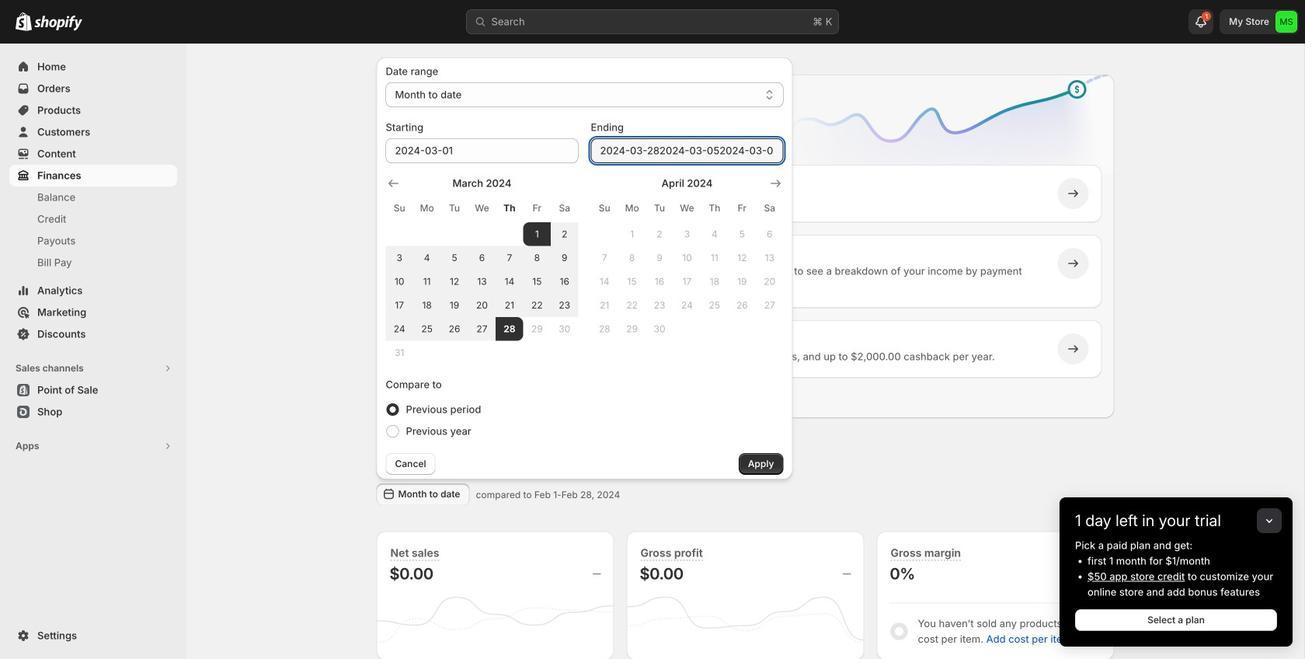 Task type: describe. For each thing, give the bounding box(es) containing it.
1 horizontal spatial shopify image
[[34, 15, 82, 31]]

line chart image
[[762, 72, 1118, 199]]

saturday element for thursday element for 2nd 'tuesday' "element" from left
[[756, 194, 784, 222]]

1 tuesday element from the left
[[441, 194, 468, 222]]

thursday element for 1st 'tuesday' "element" from the left
[[496, 194, 524, 222]]

friday element for saturday element for thursday element related to 1st 'tuesday' "element" from the left
[[524, 194, 551, 222]]

monday element for sunday element corresponding to 1st grid from right
[[619, 194, 646, 222]]

2 grid from the left
[[591, 176, 784, 341]]

select a plan image
[[410, 186, 426, 201]]

my store image
[[1276, 11, 1298, 33]]



Task type: locate. For each thing, give the bounding box(es) containing it.
1 horizontal spatial grid
[[591, 176, 784, 341]]

1 horizontal spatial tuesday element
[[646, 194, 674, 222]]

None text field
[[386, 138, 579, 163]]

1 horizontal spatial sunday element
[[591, 194, 619, 222]]

monday element
[[413, 194, 441, 222], [619, 194, 646, 222]]

1 horizontal spatial monday element
[[619, 194, 646, 222]]

grid
[[386, 176, 579, 365], [591, 176, 784, 341]]

thursday element for 2nd 'tuesday' "element" from left
[[701, 194, 729, 222]]

2 monday element from the left
[[619, 194, 646, 222]]

1 monday element from the left
[[413, 194, 441, 222]]

sunday element
[[386, 194, 413, 222], [591, 194, 619, 222]]

0 horizontal spatial friday element
[[524, 194, 551, 222]]

tuesday element
[[441, 194, 468, 222], [646, 194, 674, 222]]

1 horizontal spatial thursday element
[[701, 194, 729, 222]]

0 horizontal spatial saturday element
[[551, 194, 579, 222]]

0 horizontal spatial wednesday element
[[468, 194, 496, 222]]

2 tuesday element from the left
[[646, 194, 674, 222]]

0 horizontal spatial grid
[[386, 176, 579, 365]]

1 horizontal spatial friday element
[[729, 194, 756, 222]]

2 thursday element from the left
[[701, 194, 729, 222]]

friday element
[[524, 194, 551, 222], [729, 194, 756, 222]]

1 saturday element from the left
[[551, 194, 579, 222]]

1 horizontal spatial saturday element
[[756, 194, 784, 222]]

wednesday element
[[468, 194, 496, 222], [674, 194, 701, 222]]

1 wednesday element from the left
[[468, 194, 496, 222]]

wednesday element for 1st 'tuesday' "element" from the left
[[468, 194, 496, 222]]

0 horizontal spatial shopify image
[[16, 12, 32, 31]]

2 sunday element from the left
[[591, 194, 619, 222]]

1 grid from the left
[[386, 176, 579, 365]]

1 thursday element from the left
[[496, 194, 524, 222]]

2 friday element from the left
[[729, 194, 756, 222]]

friday element for saturday element for thursday element for 2nd 'tuesday' "element" from left
[[729, 194, 756, 222]]

shopify image
[[16, 12, 32, 31], [34, 15, 82, 31]]

0 horizontal spatial thursday element
[[496, 194, 524, 222]]

1 friday element from the left
[[524, 194, 551, 222]]

2 wednesday element from the left
[[674, 194, 701, 222]]

sunday element for 1st grid from right
[[591, 194, 619, 222]]

wednesday element for 2nd 'tuesday' "element" from left
[[674, 194, 701, 222]]

sunday element for 1st grid from the left
[[386, 194, 413, 222]]

set up shopify payments image
[[410, 256, 426, 271]]

0 horizontal spatial monday element
[[413, 194, 441, 222]]

None text field
[[591, 138, 784, 163]]

1 sunday element from the left
[[386, 194, 413, 222]]

0 horizontal spatial sunday element
[[386, 194, 413, 222]]

monday element for sunday element corresponding to 1st grid from the left
[[413, 194, 441, 222]]

2 saturday element from the left
[[756, 194, 784, 222]]

saturday element for thursday element related to 1st 'tuesday' "element" from the left
[[551, 194, 579, 222]]

thursday element
[[496, 194, 524, 222], [701, 194, 729, 222]]

0 horizontal spatial tuesday element
[[441, 194, 468, 222]]

1 horizontal spatial wednesday element
[[674, 194, 701, 222]]

saturday element
[[551, 194, 579, 222], [756, 194, 784, 222]]



Task type: vqa. For each thing, say whether or not it's contained in the screenshot.
the left Monday element
yes



